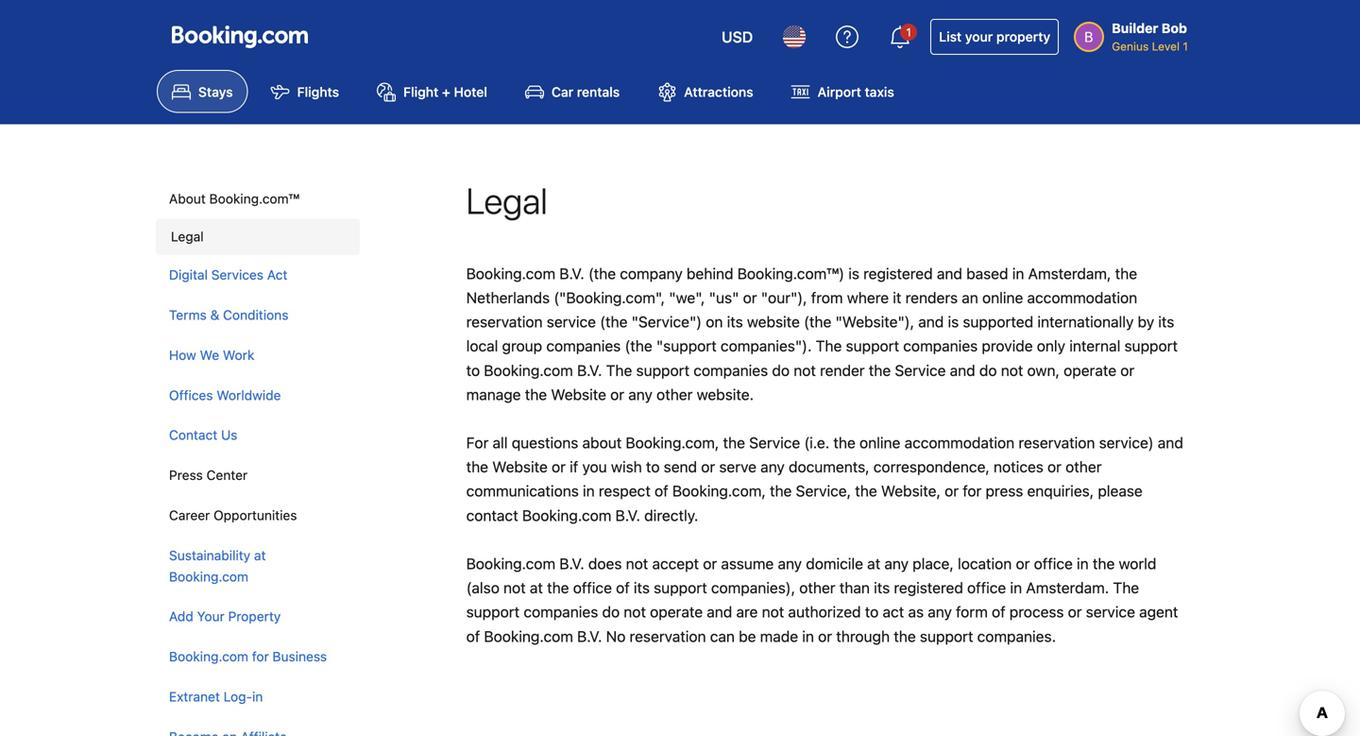 Task type: vqa. For each thing, say whether or not it's contained in the screenshot.
1st Iziko from the top
no



Task type: describe. For each thing, give the bounding box(es) containing it.
the left 'service,'
[[770, 482, 792, 500]]

at inside sustainability at booking.com
[[254, 547, 266, 563]]

property
[[997, 29, 1051, 44]]

other inside the booking.com b.v. does not accept or assume any domicile at any place, location or office in the world (also not at the office of its support companies), other than its registered office in amsterdam. the support companies do not operate and are not authorized to act as any form of process or service agent of booking.com b.v. no reservation can be made in or through the support companies.
[[800, 579, 836, 597]]

press center link
[[156, 455, 356, 496]]

(the down "service")
[[625, 337, 653, 355]]

netherlands
[[466, 289, 550, 307]]

opportunities
[[214, 507, 297, 523]]

it
[[893, 289, 902, 307]]

amsterdam,
[[1029, 264, 1112, 282]]

company
[[620, 264, 683, 282]]

directly.
[[645, 506, 699, 524]]

its up act
[[874, 579, 890, 597]]

booking.com down (also
[[484, 627, 573, 645]]

act
[[883, 603, 904, 621]]

in inside the for all questions about booking.com, the service (i.e. the online accommodation reservation service) and the website or if you wish to send or serve any documents, correspondence, notices or other communications in respect of booking.com, the service, the website, or for press enquiries, please contact booking.com b.v. directly.
[[583, 482, 595, 500]]

location
[[958, 555, 1012, 573]]

any inside the for all questions about booking.com, the service (i.e. the online accommodation reservation service) and the website or if you wish to send or serve any documents, correspondence, notices or other communications in respect of booking.com, the service, the website, or for press enquiries, please contact booking.com b.v. directly.
[[761, 458, 785, 476]]

booking.com for business
[[169, 649, 327, 664]]

internationally
[[1038, 313, 1134, 331]]

if
[[570, 458, 579, 476]]

other inside booking.com b.v. (the company behind booking.com™) is registered and based in amsterdam, the netherlands ("booking.com", "we", "us" or "our"), from where it renders an online accommodation reservation service (the "service") on its website (the "website"), and is supported internationally by its local group companies  (the "support companies"). the support companies provide only internal support to booking.com b.v. the support companies do not render the service and do not own, operate or manage the website or any other website.
[[657, 385, 693, 403]]

2 horizontal spatial office
[[1034, 555, 1073, 573]]

press
[[169, 467, 203, 483]]

in inside booking.com b.v. (the company behind booking.com™) is registered and based in amsterdam, the netherlands ("booking.com", "we", "us" or "our"), from where it renders an online accommodation reservation service (the "service") on its website (the "website"), and is supported internationally by its local group companies  (the "support companies"). the support companies provide only internal support to booking.com b.v. the support companies do not render the service and do not own, operate or manage the website or any other website.
[[1013, 264, 1025, 282]]

airport taxis
[[818, 84, 895, 99]]

contact us link
[[156, 415, 356, 455]]

b.v. left "no"
[[577, 627, 602, 645]]

not down provide
[[1001, 361, 1024, 379]]

of inside the for all questions about booking.com, the service (i.e. the online accommodation reservation service) and the website or if you wish to send or serve any documents, correspondence, notices or other communications in respect of booking.com, the service, the website, or for press enquiries, please contact booking.com b.v. directly.
[[655, 482, 669, 500]]

not right 'does'
[[626, 555, 648, 573]]

contact
[[169, 427, 218, 443]]

or down the "correspondence,"
[[945, 482, 959, 500]]

or up enquiries,
[[1048, 458, 1062, 476]]

service inside the booking.com b.v. does not accept or assume any domicile at any place, location or office in the world (also not at the office of its support companies), other than its registered office in amsterdam. the support companies do not operate and are not authorized to act as any form of process or service agent of booking.com b.v. no reservation can be made in or through the support companies.
[[1086, 603, 1136, 621]]

booking.com™
[[209, 191, 300, 206]]

0 vertical spatial booking.com,
[[626, 434, 719, 452]]

place,
[[913, 555, 954, 573]]

companies down renders
[[904, 337, 978, 355]]

your
[[197, 609, 225, 624]]

own,
[[1028, 361, 1060, 379]]

and up renders
[[937, 264, 963, 282]]

about booking.com™ link
[[156, 179, 356, 219]]

list your property link
[[931, 19, 1059, 55]]

booking.com™)
[[738, 264, 845, 282]]

extranet log-in link
[[156, 677, 356, 717]]

on
[[706, 313, 723, 331]]

taxis
[[865, 84, 895, 99]]

or right location at the right bottom of page
[[1016, 555, 1030, 573]]

companies down ("booking.com",
[[546, 337, 621, 355]]

not left render
[[794, 361, 816, 379]]

"our"),
[[761, 289, 807, 307]]

the left world
[[1093, 555, 1115, 573]]

usd button
[[711, 14, 765, 60]]

to inside the booking.com b.v. does not accept or assume any domicile at any place, location or office in the world (also not at the office of its support companies), other than its registered office in amsterdam. the support companies do not operate and are not authorized to act as any form of process or service agent of booking.com b.v. no reservation can be made in or through the support companies.
[[865, 603, 879, 621]]

service inside the for all questions about booking.com, the service (i.e. the online accommodation reservation service) and the website or if you wish to send or serve any documents, correspondence, notices or other communications in respect of booking.com, the service, the website, or for press enquiries, please contact booking.com b.v. directly.
[[749, 434, 800, 452]]

in up process
[[1010, 579, 1022, 597]]

list your property
[[939, 29, 1051, 44]]

attractions link
[[643, 70, 769, 113]]

not right (also
[[504, 579, 526, 597]]

local
[[466, 337, 498, 355]]

enquiries,
[[1027, 482, 1094, 500]]

the right manage
[[525, 385, 547, 403]]

about
[[583, 434, 622, 452]]

process
[[1010, 603, 1064, 621]]

1 button
[[878, 14, 923, 60]]

the right render
[[869, 361, 891, 379]]

can
[[710, 627, 735, 645]]

or right "us"
[[743, 289, 757, 307]]

2 horizontal spatial do
[[980, 361, 997, 379]]

any left place, at right bottom
[[885, 555, 909, 573]]

work
[[223, 347, 255, 363]]

registered inside booking.com b.v. (the company behind booking.com™) is registered and based in amsterdam, the netherlands ("booking.com", "we", "us" or "our"), from where it renders an online accommodation reservation service (the "service") on its website (the "website"), and is supported internationally by its local group companies  (the "support companies"). the support companies provide only internal support to booking.com b.v. the support companies do not render the service and do not own, operate or manage the website or any other website.
[[864, 264, 933, 282]]

no
[[606, 627, 626, 645]]

reservation inside the booking.com b.v. does not accept or assume any domicile at any place, location or office in the world (also not at the office of its support companies), other than its registered office in amsterdam. the support companies do not operate and are not authorized to act as any form of process or service agent of booking.com b.v. no reservation can be made in or through the support companies.
[[630, 627, 706, 645]]

to inside the for all questions about booking.com, the service (i.e. the online accommodation reservation service) and the website or if you wish to send or serve any documents, correspondence, notices or other communications in respect of booking.com, the service, the website, or for press enquiries, please contact booking.com b.v. directly.
[[646, 458, 660, 476]]

booking.com down your
[[169, 649, 249, 664]]

or up about
[[611, 385, 625, 403]]

(the down from
[[804, 313, 832, 331]]

and inside the booking.com b.v. does not accept or assume any domicile at any place, location or office in the world (also not at the office of its support companies), other than its registered office in amsterdam. the support companies do not operate and are not authorized to act as any form of process or service agent of booking.com b.v. no reservation can be made in or through the support companies.
[[707, 603, 733, 621]]

airport
[[818, 84, 862, 99]]

add your property link
[[156, 597, 356, 637]]

notices
[[994, 458, 1044, 476]]

or down amsterdam. on the bottom of page
[[1068, 603, 1082, 621]]

list
[[939, 29, 962, 44]]

companies),
[[711, 579, 796, 597]]

0 horizontal spatial the
[[606, 361, 632, 379]]

offices worldwide link
[[156, 375, 356, 415]]

b.v. left 'does'
[[560, 555, 585, 573]]

and down renders
[[919, 313, 944, 331]]

the down for
[[466, 458, 489, 476]]

not up made
[[762, 603, 784, 621]]

genius
[[1112, 40, 1149, 53]]

1 horizontal spatial at
[[530, 579, 543, 597]]

or down authorized
[[818, 627, 832, 645]]

1 inside 1 button
[[907, 26, 912, 39]]

press
[[986, 482, 1024, 500]]

its right 'by'
[[1159, 313, 1175, 331]]

booking.com b.v. does not accept or assume any domicile at any place, location or office in the world (also not at the office of its support companies), other than its registered office in amsterdam. the support companies do not operate and are not authorized to act as any form of process or service agent of booking.com b.v. no reservation can be made in or through the support companies.
[[466, 555, 1179, 645]]

terms & conditions link
[[156, 295, 356, 335]]

business
[[273, 649, 327, 664]]

digital services act
[[169, 267, 288, 283]]

any right as
[[928, 603, 952, 621]]

booking.com inside sustainability at booking.com
[[169, 569, 249, 584]]

booking.com up the netherlands
[[466, 264, 556, 282]]

support down (also
[[466, 603, 520, 621]]

0 vertical spatial is
[[849, 264, 860, 282]]

correspondence,
[[874, 458, 990, 476]]

respect
[[599, 482, 651, 500]]

assume
[[721, 555, 774, 573]]

flight + hotel
[[404, 84, 487, 99]]

+
[[442, 84, 450, 99]]

we
[[200, 347, 219, 363]]

for inside navigation
[[252, 649, 269, 664]]

or left if
[[552, 458, 566, 476]]

offices
[[169, 387, 213, 403]]

you
[[582, 458, 607, 476]]

agent
[[1140, 603, 1179, 621]]

from
[[811, 289, 843, 307]]

questions
[[512, 434, 579, 452]]

legal inside navigation
[[171, 229, 204, 244]]

booking.com online hotel reservations image
[[172, 26, 308, 48]]

how we work
[[169, 347, 255, 363]]

companies").
[[721, 337, 812, 355]]

booking.com down group
[[484, 361, 573, 379]]

operate inside the booking.com b.v. does not accept or assume any domicile at any place, location or office in the world (also not at the office of its support companies), other than its registered office in amsterdam. the support companies do not operate and are not authorized to act as any form of process or service agent of booking.com b.v. no reservation can be made in or through the support companies.
[[650, 603, 703, 621]]

1 horizontal spatial office
[[968, 579, 1007, 597]]

about booking.com™
[[169, 191, 300, 206]]

booking.com up (also
[[466, 555, 556, 573]]

any right assume
[[778, 555, 802, 573]]

digital
[[169, 267, 208, 283]]

support down accept
[[654, 579, 707, 597]]

based
[[967, 264, 1009, 282]]

("booking.com",
[[554, 289, 665, 307]]

other inside the for all questions about booking.com, the service (i.e. the online accommodation reservation service) and the website or if you wish to send or serve any documents, correspondence, notices or other communications in respect of booking.com, the service, the website, or for press enquiries, please contact booking.com b.v. directly.
[[1066, 458, 1102, 476]]

us
[[221, 427, 238, 443]]

sustainability at booking.com
[[169, 547, 266, 584]]

send
[[664, 458, 697, 476]]

or right send on the bottom of page
[[701, 458, 715, 476]]

form
[[956, 603, 988, 621]]



Task type: locate. For each thing, give the bounding box(es) containing it.
1 horizontal spatial the
[[816, 337, 842, 355]]

other
[[657, 385, 693, 403], [1066, 458, 1102, 476], [800, 579, 836, 597]]

operate
[[1064, 361, 1117, 379], [650, 603, 703, 621]]

the right 'service,'
[[855, 482, 877, 500]]

office
[[1034, 555, 1073, 573], [573, 579, 612, 597], [968, 579, 1007, 597]]

0 horizontal spatial do
[[602, 603, 620, 621]]

navigation containing about booking.com™
[[156, 179, 360, 736]]

2 horizontal spatial the
[[1113, 579, 1140, 597]]

for left business
[[252, 649, 269, 664]]

1 horizontal spatial is
[[948, 313, 959, 331]]

reservation right "no"
[[630, 627, 706, 645]]

companies down 'does'
[[524, 603, 598, 621]]

support down "support
[[636, 361, 690, 379]]

0 horizontal spatial website
[[492, 458, 548, 476]]

any up wish
[[629, 385, 653, 403]]

stays link
[[157, 70, 248, 113]]

0 horizontal spatial is
[[849, 264, 860, 282]]

0 horizontal spatial service
[[547, 313, 596, 331]]

service down ("booking.com",
[[547, 313, 596, 331]]

1 horizontal spatial to
[[646, 458, 660, 476]]

website
[[551, 385, 607, 403], [492, 458, 548, 476]]

0 vertical spatial accommodation
[[1028, 289, 1138, 307]]

support down form
[[920, 627, 974, 645]]

legal link
[[156, 219, 360, 255]]

(also
[[466, 579, 500, 597]]

digital services act link
[[156, 255, 356, 295]]

2 horizontal spatial reservation
[[1019, 434, 1095, 452]]

website inside booking.com b.v. (the company behind booking.com™) is registered and based in amsterdam, the netherlands ("booking.com", "we", "us" or "our"), from where it renders an online accommodation reservation service (the "service") on its website (the "website"), and is supported internationally by its local group companies  (the "support companies"). the support companies provide only internal support to booking.com b.v. the support companies do not render the service and do not own, operate or manage the website or any other website.
[[551, 385, 607, 403]]

1 vertical spatial to
[[646, 458, 660, 476]]

career
[[169, 507, 210, 523]]

companies up website.
[[694, 361, 768, 379]]

support down "website"),
[[846, 337, 900, 355]]

service)
[[1099, 434, 1154, 452]]

of right form
[[992, 603, 1006, 621]]

0 horizontal spatial 1
[[907, 26, 912, 39]]

2 vertical spatial reservation
[[630, 627, 706, 645]]

booking.com for business link
[[156, 637, 356, 677]]

0 horizontal spatial at
[[254, 547, 266, 563]]

1 vertical spatial is
[[948, 313, 959, 331]]

1 vertical spatial reservation
[[1019, 434, 1095, 452]]

reservation inside booking.com b.v. (the company behind booking.com™) is registered and based in amsterdam, the netherlands ("booking.com", "we", "us" or "our"), from where it renders an online accommodation reservation service (the "service") on its website (the "website"), and is supported internationally by its local group companies  (the "support companies"). the support companies provide only internal support to booking.com b.v. the support companies do not render the service and do not own, operate or manage the website or any other website.
[[466, 313, 543, 331]]

companies inside the booking.com b.v. does not accept or assume any domicile at any place, location or office in the world (also not at the office of its support companies), other than its registered office in amsterdam. the support companies do not operate and are not authorized to act as any form of process or service agent of booking.com b.v. no reservation can be made in or through the support companies.
[[524, 603, 598, 621]]

car rentals link
[[510, 70, 635, 113]]

website up communications
[[492, 458, 548, 476]]

registered
[[864, 264, 933, 282], [894, 579, 964, 597]]

(the up ("booking.com",
[[589, 264, 616, 282]]

0 vertical spatial 1
[[907, 26, 912, 39]]

car
[[552, 84, 574, 99]]

1 inside builder bob genius level 1
[[1183, 40, 1189, 53]]

other down "support
[[657, 385, 693, 403]]

other up authorized
[[800, 579, 836, 597]]

1 horizontal spatial accommodation
[[1028, 289, 1138, 307]]

1 vertical spatial 1
[[1183, 40, 1189, 53]]

website,
[[881, 482, 941, 500]]

booking.com
[[466, 264, 556, 282], [484, 361, 573, 379], [522, 506, 612, 524], [466, 555, 556, 573], [169, 569, 249, 584], [484, 627, 573, 645], [169, 649, 249, 664]]

2 vertical spatial to
[[865, 603, 879, 621]]

or right accept
[[703, 555, 717, 573]]

the right (also
[[547, 579, 569, 597]]

navigation
[[156, 179, 360, 736]]

an
[[962, 289, 979, 307]]

b.v. up about
[[577, 361, 602, 379]]

the up render
[[816, 337, 842, 355]]

through
[[836, 627, 890, 645]]

0 vertical spatial service
[[895, 361, 946, 379]]

"us"
[[709, 289, 739, 307]]

0 horizontal spatial service
[[749, 434, 800, 452]]

property
[[228, 609, 281, 624]]

0 vertical spatial legal
[[466, 179, 548, 221]]

career opportunities link
[[156, 496, 356, 536]]

1 vertical spatial operate
[[650, 603, 703, 621]]

1 horizontal spatial for
[[963, 482, 982, 500]]

1 horizontal spatial other
[[800, 579, 836, 597]]

career opportunities
[[169, 507, 297, 523]]

in up amsterdam. on the bottom of page
[[1077, 555, 1089, 573]]

its down directly.
[[634, 579, 650, 597]]

service left agent
[[1086, 603, 1136, 621]]

at down the career opportunities link
[[254, 547, 266, 563]]

0 horizontal spatial for
[[252, 649, 269, 664]]

booking.com,
[[626, 434, 719, 452], [673, 482, 766, 500]]

press center
[[169, 467, 248, 483]]

0 horizontal spatial accommodation
[[905, 434, 1015, 452]]

0 horizontal spatial office
[[573, 579, 612, 597]]

amsterdam.
[[1026, 579, 1109, 597]]

of down 'does'
[[616, 579, 630, 597]]

office up amsterdam. on the bottom of page
[[1034, 555, 1073, 573]]

the right (i.e.
[[834, 434, 856, 452]]

the
[[1116, 264, 1138, 282], [869, 361, 891, 379], [525, 385, 547, 403], [723, 434, 745, 452], [834, 434, 856, 452], [466, 458, 489, 476], [770, 482, 792, 500], [855, 482, 877, 500], [1093, 555, 1115, 573], [547, 579, 569, 597], [894, 627, 916, 645]]

office down location at the right bottom of page
[[968, 579, 1007, 597]]

usd
[[722, 28, 753, 46]]

1 left list in the top right of the page
[[907, 26, 912, 39]]

booking.com down if
[[522, 506, 612, 524]]

service,
[[796, 482, 851, 500]]

0 vertical spatial to
[[466, 361, 480, 379]]

stays
[[198, 84, 233, 99]]

the down as
[[894, 627, 916, 645]]

of down (also
[[466, 627, 480, 645]]

online up supported at the top
[[983, 289, 1024, 307]]

registered down place, at right bottom
[[894, 579, 964, 597]]

website.
[[697, 385, 754, 403]]

accommodation up the "correspondence,"
[[905, 434, 1015, 452]]

add your property
[[169, 609, 281, 624]]

registered up it
[[864, 264, 933, 282]]

its right on
[[727, 313, 743, 331]]

1 vertical spatial other
[[1066, 458, 1102, 476]]

service
[[547, 313, 596, 331], [1086, 603, 1136, 621]]

1 vertical spatial website
[[492, 458, 548, 476]]

and
[[937, 264, 963, 282], [919, 313, 944, 331], [950, 361, 976, 379], [1158, 434, 1184, 452], [707, 603, 733, 621]]

your
[[965, 29, 993, 44]]

1 horizontal spatial legal
[[466, 179, 548, 221]]

reservation up notices
[[1019, 434, 1095, 452]]

1 vertical spatial accommodation
[[905, 434, 1015, 452]]

to
[[466, 361, 480, 379], [646, 458, 660, 476], [865, 603, 879, 621]]

0 horizontal spatial reservation
[[466, 313, 543, 331]]

offices worldwide
[[169, 387, 281, 403]]

accommodation inside booking.com b.v. (the company behind booking.com™) is registered and based in amsterdam, the netherlands ("booking.com", "we", "us" or "our"), from where it renders an online accommodation reservation service (the "service") on its website (the "website"), and is supported internationally by its local group companies  (the "support companies"). the support companies provide only internal support to booking.com b.v. the support companies do not render the service and do not own, operate or manage the website or any other website.
[[1028, 289, 1138, 307]]

the right amsterdam,
[[1116, 264, 1138, 282]]

operate inside booking.com b.v. (the company behind booking.com™) is registered and based in amsterdam, the netherlands ("booking.com", "we", "us" or "our"), from where it renders an online accommodation reservation service (the "service") on its website (the "website"), and is supported internationally by its local group companies  (the "support companies"). the support companies provide only internal support to booking.com b.v. the support companies do not render the service and do not own, operate or manage the website or any other website.
[[1064, 361, 1117, 379]]

where
[[847, 289, 889, 307]]

booking.com down sustainability
[[169, 569, 249, 584]]

accommodation inside the for all questions about booking.com, the service (i.e. the online accommodation reservation service) and the website or if you wish to send or serve any documents, correspondence, notices or other communications in respect of booking.com, the service, the website, or for press enquiries, please contact booking.com b.v. directly.
[[905, 434, 1015, 452]]

at up than
[[868, 555, 881, 573]]

0 vertical spatial service
[[547, 313, 596, 331]]

only
[[1037, 337, 1066, 355]]

b.v. up ("booking.com",
[[560, 264, 585, 282]]

"we",
[[669, 289, 705, 307]]

1 horizontal spatial operate
[[1064, 361, 1117, 379]]

1 vertical spatial registered
[[894, 579, 964, 597]]

0 vertical spatial operate
[[1064, 361, 1117, 379]]

accommodation up internationally
[[1028, 289, 1138, 307]]

1 horizontal spatial 1
[[1183, 40, 1189, 53]]

1 horizontal spatial service
[[895, 361, 946, 379]]

be
[[739, 627, 756, 645]]

1 horizontal spatial online
[[983, 289, 1024, 307]]

in right made
[[802, 627, 814, 645]]

1 horizontal spatial website
[[551, 385, 607, 403]]

online inside the for all questions about booking.com, the service (i.e. the online accommodation reservation service) and the website or if you wish to send or serve any documents, correspondence, notices or other communications in respect of booking.com, the service, the website, or for press enquiries, please contact booking.com b.v. directly.
[[860, 434, 901, 452]]

center
[[207, 467, 248, 483]]

0 vertical spatial website
[[551, 385, 607, 403]]

services
[[211, 267, 264, 283]]

0 vertical spatial other
[[657, 385, 693, 403]]

in right based
[[1013, 264, 1025, 282]]

1 horizontal spatial do
[[772, 361, 790, 379]]

or down the internal
[[1121, 361, 1135, 379]]

serve
[[719, 458, 757, 476]]

sustainability at booking.com link
[[156, 536, 356, 597]]

1 horizontal spatial service
[[1086, 603, 1136, 621]]

hotel
[[454, 84, 487, 99]]

and up can
[[707, 603, 733, 621]]

and down supported at the top
[[950, 361, 976, 379]]

renders
[[906, 289, 958, 307]]

online up documents,
[[860, 434, 901, 452]]

of
[[655, 482, 669, 500], [616, 579, 630, 597], [992, 603, 1006, 621], [466, 627, 480, 645]]

in down booking.com for business link
[[252, 689, 263, 704]]

registered inside the booking.com b.v. does not accept or assume any domicile at any place, location or office in the world (also not at the office of its support companies), other than its registered office in amsterdam. the support companies do not operate and are not authorized to act as any form of process or service agent of booking.com b.v. no reservation can be made in or through the support companies.
[[894, 579, 964, 597]]

to down local
[[466, 361, 480, 379]]

0 horizontal spatial online
[[860, 434, 901, 452]]

(the down ("booking.com",
[[600, 313, 628, 331]]

booking.com, up send on the bottom of page
[[626, 434, 719, 452]]

website
[[747, 313, 800, 331]]

1 vertical spatial the
[[606, 361, 632, 379]]

operate down the internal
[[1064, 361, 1117, 379]]

for left press
[[963, 482, 982, 500]]

booking.com inside the for all questions about booking.com, the service (i.e. the online accommodation reservation service) and the website or if you wish to send or serve any documents, correspondence, notices or other communications in respect of booking.com, the service, the website, or for press enquiries, please contact booking.com b.v. directly.
[[522, 506, 612, 524]]

0 horizontal spatial operate
[[650, 603, 703, 621]]

extranet
[[169, 689, 220, 704]]

by
[[1138, 313, 1155, 331]]

2 horizontal spatial other
[[1066, 458, 1102, 476]]

for all questions about booking.com, the service (i.e. the online accommodation reservation service) and the website or if you wish to send or serve any documents, correspondence, notices or other communications in respect of booking.com, the service, the website, or for press enquiries, please contact booking.com b.v. directly.
[[466, 434, 1184, 524]]

service inside booking.com b.v. (the company behind booking.com™) is registered and based in amsterdam, the netherlands ("booking.com", "we", "us" or "our"), from where it renders an online accommodation reservation service (the "service") on its website (the "website"), and is supported internationally by its local group companies  (the "support companies"). the support companies provide only internal support to booking.com b.v. the support companies do not render the service and do not own, operate or manage the website or any other website.
[[547, 313, 596, 331]]

car rentals
[[552, 84, 620, 99]]

internal
[[1070, 337, 1121, 355]]

reservation inside the for all questions about booking.com, the service (i.e. the online accommodation reservation service) and the website or if you wish to send or serve any documents, correspondence, notices or other communications in respect of booking.com, the service, the website, or for press enquiries, please contact booking.com b.v. directly.
[[1019, 434, 1095, 452]]

reservation down the netherlands
[[466, 313, 543, 331]]

0 horizontal spatial to
[[466, 361, 480, 379]]

"service")
[[632, 313, 702, 331]]

(the
[[589, 264, 616, 282], [600, 313, 628, 331], [804, 313, 832, 331], [625, 337, 653, 355]]

as
[[908, 603, 924, 621]]

2 vertical spatial the
[[1113, 579, 1140, 597]]

reservation
[[466, 313, 543, 331], [1019, 434, 1095, 452], [630, 627, 706, 645]]

terms & conditions
[[169, 307, 289, 323]]

do down provide
[[980, 361, 997, 379]]

2 horizontal spatial at
[[868, 555, 881, 573]]

website inside the for all questions about booking.com, the service (i.e. the online accommodation reservation service) and the website or if you wish to send or serve any documents, correspondence, notices or other communications in respect of booking.com, the service, the website, or for press enquiries, please contact booking.com b.v. directly.
[[492, 458, 548, 476]]

any
[[629, 385, 653, 403], [761, 458, 785, 476], [778, 555, 802, 573], [885, 555, 909, 573], [928, 603, 952, 621]]

0 horizontal spatial other
[[657, 385, 693, 403]]

service down "website"),
[[895, 361, 946, 379]]

0 vertical spatial the
[[816, 337, 842, 355]]

service inside booking.com b.v. (the company behind booking.com™) is registered and based in amsterdam, the netherlands ("booking.com", "we", "us" or "our"), from where it renders an online accommodation reservation service (the "service") on its website (the "website"), and is supported internationally by its local group companies  (the "support companies"). the support companies provide only internal support to booking.com b.v. the support companies do not render the service and do not own, operate or manage the website or any other website.
[[895, 361, 946, 379]]

office down 'does'
[[573, 579, 612, 597]]

the up serve
[[723, 434, 745, 452]]

or
[[743, 289, 757, 307], [1121, 361, 1135, 379], [611, 385, 625, 403], [552, 458, 566, 476], [701, 458, 715, 476], [1048, 458, 1062, 476], [945, 482, 959, 500], [703, 555, 717, 573], [1016, 555, 1030, 573], [1068, 603, 1082, 621], [818, 627, 832, 645]]

1 vertical spatial for
[[252, 649, 269, 664]]

in down you
[[583, 482, 595, 500]]

to inside booking.com b.v. (the company behind booking.com™) is registered and based in amsterdam, the netherlands ("booking.com", "we", "us" or "our"), from where it renders an online accommodation reservation service (the "service") on its website (the "website"), and is supported internationally by its local group companies  (the "support companies"). the support companies provide only internal support to booking.com b.v. the support companies do not render the service and do not own, operate or manage the website or any other website.
[[466, 361, 480, 379]]

log-
[[224, 689, 252, 704]]

airport taxis link
[[776, 70, 910, 113]]

any inside booking.com b.v. (the company behind booking.com™) is registered and based in amsterdam, the netherlands ("booking.com", "we", "us" or "our"), from where it renders an online accommodation reservation service (the "service") on its website (the "website"), and is supported internationally by its local group companies  (the "support companies"). the support companies provide only internal support to booking.com b.v. the support companies do not render the service and do not own, operate or manage the website or any other website.
[[629, 385, 653, 403]]

0 vertical spatial reservation
[[466, 313, 543, 331]]

for
[[466, 434, 489, 452]]

b.v. inside the for all questions about booking.com, the service (i.e. the online accommodation reservation service) and the website or if you wish to send or serve any documents, correspondence, notices or other communications in respect of booking.com, the service, the website, or for press enquiries, please contact booking.com b.v. directly.
[[616, 506, 641, 524]]

in inside navigation
[[252, 689, 263, 704]]

do down companies").
[[772, 361, 790, 379]]

the inside the booking.com b.v. does not accept or assume any domicile at any place, location or office in the world (also not at the office of its support companies), other than its registered office in amsterdam. the support companies do not operate and are not authorized to act as any form of process or service agent of booking.com b.v. no reservation can be made in or through the support companies.
[[1113, 579, 1140, 597]]

provide
[[982, 337, 1033, 355]]

not up "no"
[[624, 603, 646, 621]]

online inside booking.com b.v. (the company behind booking.com™) is registered and based in amsterdam, the netherlands ("booking.com", "we", "us" or "our"), from where it renders an online accommodation reservation service (the "service") on its website (the "website"), and is supported internationally by its local group companies  (the "support companies"). the support companies provide only internal support to booking.com b.v. the support companies do not render the service and do not own, operate or manage the website or any other website.
[[983, 289, 1024, 307]]

0 vertical spatial for
[[963, 482, 982, 500]]

do inside the booking.com b.v. does not accept or assume any domicile at any place, location or office in the world (also not at the office of its support companies), other than its registered office in amsterdam. the support companies do not operate and are not authorized to act as any form of process or service agent of booking.com b.v. no reservation can be made in or through the support companies.
[[602, 603, 620, 621]]

support down 'by'
[[1125, 337, 1178, 355]]

sustainability
[[169, 547, 251, 563]]

website up about
[[551, 385, 607, 403]]

and inside the for all questions about booking.com, the service (i.e. the online accommodation reservation service) and the website or if you wish to send or serve any documents, correspondence, notices or other communications in respect of booking.com, the service, the website, or for press enquiries, please contact booking.com b.v. directly.
[[1158, 434, 1184, 452]]

service
[[895, 361, 946, 379], [749, 434, 800, 452]]

flights link
[[256, 70, 354, 113]]

the
[[816, 337, 842, 355], [606, 361, 632, 379], [1113, 579, 1140, 597]]

1 vertical spatial booking.com,
[[673, 482, 766, 500]]

2 horizontal spatial to
[[865, 603, 879, 621]]

1 vertical spatial service
[[1086, 603, 1136, 621]]

0 vertical spatial registered
[[864, 264, 933, 282]]

legal
[[466, 179, 548, 221], [171, 229, 204, 244]]

the down world
[[1113, 579, 1140, 597]]

world
[[1119, 555, 1157, 573]]

how we work link
[[156, 335, 356, 375]]

1 horizontal spatial reservation
[[630, 627, 706, 645]]

2 vertical spatial other
[[800, 579, 836, 597]]

flight + hotel link
[[362, 70, 503, 113]]

1 vertical spatial legal
[[171, 229, 204, 244]]

flight
[[404, 84, 439, 99]]

for inside the for all questions about booking.com, the service (i.e. the online accommodation reservation service) and the website or if you wish to send or serve any documents, correspondence, notices or other communications in respect of booking.com, the service, the website, or for press enquiries, please contact booking.com b.v. directly.
[[963, 482, 982, 500]]

0 horizontal spatial legal
[[171, 229, 204, 244]]

of up directly.
[[655, 482, 669, 500]]

is up where
[[849, 264, 860, 282]]

the down "service")
[[606, 361, 632, 379]]

1 vertical spatial service
[[749, 434, 800, 452]]

0 vertical spatial online
[[983, 289, 1024, 307]]

1 vertical spatial online
[[860, 434, 901, 452]]

group
[[502, 337, 542, 355]]

service left (i.e.
[[749, 434, 800, 452]]

rentals
[[577, 84, 620, 99]]



